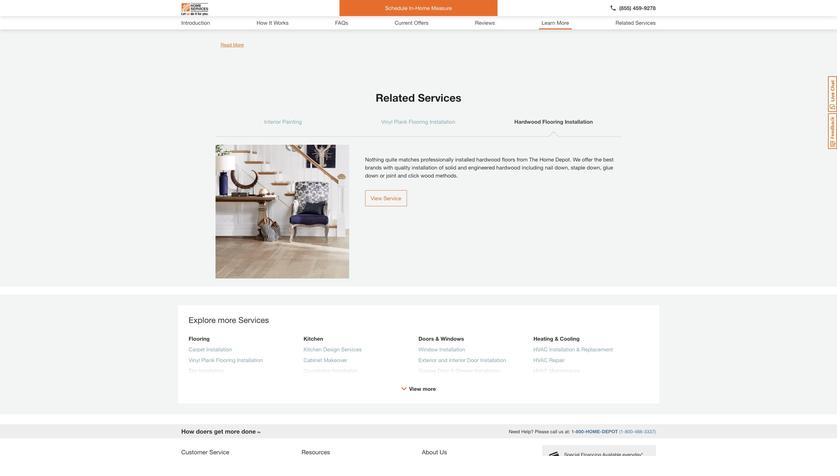 Task type: describe. For each thing, give the bounding box(es) containing it.
and down "window installation" link
[[439, 357, 448, 363]]

hvac installation & replacement
[[534, 346, 613, 352]]

the inside let the installers at the home depot handle your carpet replacement. your carpet professional will meet and work with you closely to assess the condition of your floors, help you develop floor plans for the project area and discuss your options.
[[268, 4, 276, 11]]

home inside button
[[416, 5, 430, 11]]

how it works
[[257, 19, 289, 26]]

floor
[[280, 12, 290, 19]]

countertop installation link
[[304, 367, 358, 378]]

0 vertical spatial related
[[616, 19, 634, 26]]

3337)
[[645, 429, 656, 434]]

schedule
[[385, 5, 408, 11]]

get
[[214, 428, 223, 435]]

tile
[[189, 368, 197, 374]]

with inside let the installers at the home depot handle your carpet replacement. your carpet professional will meet and work with you closely to assess the condition of your floors, help you develop floor plans for the project area and discuss your options.
[[495, 4, 504, 11]]

offers
[[414, 19, 429, 26]]

develop
[[259, 12, 278, 19]]

current
[[395, 19, 413, 26]]

installation inside vinyl plank flooring installation link
[[237, 357, 263, 363]]

assess
[[540, 4, 557, 11]]

home inside let the installers at the home depot handle your carpet replacement. your carpet professional will meet and work with you closely to assess the condition of your floors, help you develop floor plans for the project area and discuss your options.
[[278, 4, 292, 11]]

including
[[522, 164, 544, 171]]

best
[[604, 156, 614, 163]]

garage
[[419, 368, 436, 374]]

please
[[535, 429, 549, 434]]

click
[[409, 172, 419, 179]]

garage door & opener installation
[[419, 368, 501, 374]]

installers
[[239, 4, 260, 11]]

home-
[[586, 429, 602, 434]]

hardwood
[[515, 118, 541, 125]]

in-
[[409, 5, 416, 11]]

and down quality
[[398, 172, 407, 179]]

service for view service
[[384, 195, 402, 201]]

at:
[[565, 429, 571, 434]]

floors
[[502, 156, 516, 163]]

carpet
[[189, 346, 205, 352]]

help
[[237, 12, 247, 19]]

how doers get more done ™
[[181, 428, 261, 435]]

reviews
[[475, 19, 495, 26]]

service for customer service
[[210, 448, 229, 456]]

painting
[[283, 118, 302, 125]]

1 horizontal spatial vinyl
[[382, 118, 393, 125]]

heating & cooling
[[534, 335, 580, 342]]

carpet installation link
[[189, 345, 232, 356]]

how for doers
[[181, 428, 194, 435]]

view for view service
[[371, 195, 382, 201]]

closely
[[516, 4, 533, 11]]

call
[[551, 429, 558, 434]]

need
[[509, 429, 520, 434]]

engineered
[[469, 164, 495, 171]]

read
[[221, 42, 232, 47]]

2 carpet from the left
[[401, 4, 416, 11]]

joint
[[386, 172, 397, 179]]

kitchen design services
[[304, 346, 362, 352]]

opener
[[456, 368, 474, 374]]

work
[[481, 4, 493, 11]]

design
[[323, 346, 340, 352]]

us
[[559, 429, 564, 434]]

works
[[274, 19, 289, 26]]

installation inside "exterior and interior door installation" link
[[481, 357, 506, 363]]

1 vertical spatial door
[[438, 368, 450, 374]]

0 horizontal spatial you
[[249, 12, 258, 19]]

brands
[[365, 164, 382, 171]]

1 800- from the left
[[576, 429, 586, 434]]

with inside nothing quite matches professionally installed hardwood floors from the home depot. we offer the best brands with quality installation of solid and engineered hardwood including nail down, staple down, glue down or joint and click wood methods.
[[384, 164, 393, 171]]

of inside nothing quite matches professionally installed hardwood floors from the home depot. we offer the best brands with quality installation of solid and engineered hardwood including nail down, staple down, glue down or joint and click wood methods.
[[439, 164, 444, 171]]

(855) 459-9278 link
[[610, 4, 656, 12]]

1-
[[572, 429, 576, 434]]

professionally
[[421, 156, 454, 163]]

professional
[[418, 4, 447, 11]]

installed
[[455, 156, 475, 163]]

explore
[[189, 315, 216, 325]]

methods.
[[436, 172, 458, 179]]

9278
[[644, 5, 656, 11]]

handle
[[310, 4, 326, 11]]

tile installation link
[[189, 367, 224, 378]]

explore more services
[[189, 315, 269, 325]]

from
[[517, 156, 528, 163]]

more for read more
[[233, 42, 244, 47]]

hvac maintenance
[[534, 368, 580, 374]]

0 horizontal spatial vinyl
[[189, 357, 200, 363]]

installation inside garage door & opener installation link
[[475, 368, 501, 374]]

let the installers at the home depot handle your carpet replacement. your carpet professional will meet and work with you closely to assess the condition of your floors, help you develop floor plans for the project area and discuss your options.
[[221, 4, 608, 19]]

we
[[573, 156, 581, 163]]

the inside nothing quite matches professionally installed hardwood floors from the home depot. we offer the best brands with quality installation of solid and engineered hardwood including nail down, staple down, glue down or joint and click wood methods.
[[595, 156, 602, 163]]

& left cooling
[[555, 335, 559, 342]]

0 vertical spatial plank
[[394, 118, 408, 125]]

let
[[221, 4, 228, 11]]

maintenance
[[550, 368, 580, 374]]

view service link
[[365, 190, 407, 206]]

customer
[[181, 448, 208, 456]]

installation inside hvac installation & replacement link
[[550, 346, 575, 352]]

more for learn more
[[557, 19, 569, 26]]

0 vertical spatial related services
[[616, 19, 656, 26]]

interior painting
[[264, 118, 302, 125]]

more for view
[[423, 386, 436, 392]]

view service
[[371, 195, 402, 201]]

garage door & opener installation link
[[419, 367, 501, 378]]

us
[[440, 448, 447, 456]]

459-
[[633, 5, 644, 11]]

window installation
[[419, 346, 466, 352]]

hvac for hvac maintenance
[[534, 368, 548, 374]]

about
[[422, 448, 438, 456]]

options.
[[395, 12, 415, 19]]

project
[[323, 12, 340, 19]]

help?
[[522, 429, 534, 434]]

the down the handle in the left of the page
[[314, 12, 322, 19]]

down
[[365, 172, 379, 179]]

1 down, from the left
[[555, 164, 570, 171]]

live chat image
[[829, 76, 838, 112]]

your
[[389, 4, 400, 11]]

(855)
[[620, 5, 632, 11]]

the inside nothing quite matches professionally installed hardwood floors from the home depot. we offer the best brands with quality installation of solid and engineered hardwood including nail down, staple down, glue down or joint and click wood methods.
[[530, 156, 539, 163]]

matches
[[399, 156, 420, 163]]

will
[[448, 4, 456, 11]]

0 vertical spatial hardwood
[[477, 156, 501, 163]]

tile installation
[[189, 368, 224, 374]]

quality
[[395, 164, 411, 171]]

schedule in-home measure button
[[340, 0, 498, 16]]

2 horizontal spatial your
[[597, 4, 608, 11]]

0 vertical spatial interior
[[264, 118, 281, 125]]

and right area
[[353, 12, 362, 19]]



Task type: vqa. For each thing, say whether or not it's contained in the screenshot.
wood
yes



Task type: locate. For each thing, give the bounding box(es) containing it.
hvac for hvac installation & replacement
[[534, 346, 548, 352]]

2 horizontal spatial home
[[540, 156, 554, 163]]

doors & windows
[[419, 335, 464, 342]]

view for view more
[[410, 386, 422, 392]]

about us
[[422, 448, 447, 456]]

view more
[[410, 386, 436, 392]]

read more
[[221, 42, 244, 47]]

hvac inside "link"
[[534, 357, 548, 363]]

0 horizontal spatial door
[[438, 368, 450, 374]]

view down down
[[371, 195, 382, 201]]

1 vertical spatial plank
[[201, 357, 215, 363]]

0 horizontal spatial the
[[268, 4, 276, 11]]

cabinet makeover
[[304, 357, 348, 363]]

1 horizontal spatial related services
[[616, 19, 656, 26]]

0 horizontal spatial more
[[233, 42, 244, 47]]

heating
[[534, 335, 554, 342]]

faqs
[[335, 19, 348, 26]]

1 horizontal spatial more
[[557, 19, 569, 26]]

installation inside tile installation link
[[199, 368, 224, 374]]

1 horizontal spatial service
[[384, 195, 402, 201]]

replacement
[[582, 346, 613, 352]]

hardwood
[[477, 156, 501, 163], [497, 164, 521, 171]]

glue
[[604, 164, 614, 171]]

3 hvac from the top
[[534, 368, 548, 374]]

kitchen for kitchen
[[304, 335, 323, 342]]

800- right depot
[[625, 429, 635, 434]]

the right at
[[268, 4, 276, 11]]

exterior
[[419, 357, 437, 363]]

you
[[506, 4, 515, 11], [249, 12, 258, 19]]

1 vertical spatial with
[[384, 164, 393, 171]]

how left doers
[[181, 428, 194, 435]]

schedule in-home measure
[[385, 5, 452, 11]]

1 vertical spatial hvac
[[534, 357, 548, 363]]

home inside nothing quite matches professionally installed hardwood floors from the home depot. we offer the best brands with quality installation of solid and engineered hardwood including nail down, staple down, glue down or joint and click wood methods.
[[540, 156, 554, 163]]

1 horizontal spatial down,
[[587, 164, 602, 171]]

nothing
[[365, 156, 384, 163]]

interior
[[264, 118, 281, 125], [449, 357, 466, 363]]

& left the opener
[[451, 368, 454, 374]]

depot
[[602, 429, 618, 434]]

cabinet
[[304, 357, 322, 363]]

kitchen
[[304, 335, 323, 342], [304, 346, 322, 352]]

1 horizontal spatial plank
[[394, 118, 408, 125]]

exterior and interior door installation link
[[419, 356, 506, 367]]

doors
[[419, 335, 434, 342]]

introduction
[[181, 19, 210, 26]]

&
[[436, 335, 439, 342], [555, 335, 559, 342], [577, 346, 580, 352], [451, 368, 454, 374]]

windows
[[441, 335, 464, 342]]

0 vertical spatial hvac
[[534, 346, 548, 352]]

nothing quite matches professionally installed hardwood floors from the home depot. we offer the best brands with quality installation of solid and engineered hardwood including nail down, staple down, glue down or joint and click wood methods.
[[365, 156, 614, 179]]

0 vertical spatial vinyl plank flooring installation
[[382, 118, 456, 125]]

hvac installation & replacement link
[[534, 345, 613, 356]]

offer
[[582, 156, 593, 163]]

more down garage
[[423, 386, 436, 392]]

1 vertical spatial vinyl plank flooring installation
[[189, 357, 263, 363]]

2 800- from the left
[[625, 429, 635, 434]]

solid
[[445, 164, 457, 171]]

0 horizontal spatial view
[[371, 195, 382, 201]]

1 vertical spatial service
[[210, 448, 229, 456]]

0 vertical spatial more
[[557, 19, 569, 26]]

discuss
[[364, 12, 382, 19]]

carpet up area
[[339, 4, 355, 11]]

1 carpet from the left
[[339, 4, 355, 11]]

installation inside carpet installation link
[[207, 346, 232, 352]]

1 vertical spatial related
[[376, 91, 415, 104]]

exterior and interior door installation
[[419, 357, 506, 363]]

installation inside "window installation" link
[[440, 346, 466, 352]]

hardwood up engineered at the top of the page
[[477, 156, 501, 163]]

1 vertical spatial you
[[249, 12, 258, 19]]

customer service
[[181, 448, 229, 456]]

0 vertical spatial with
[[495, 4, 504, 11]]

wood
[[421, 172, 434, 179]]

with up 'joint'
[[384, 164, 393, 171]]

0 vertical spatial of
[[591, 4, 596, 11]]

1 horizontal spatial the
[[530, 156, 539, 163]]

and
[[471, 4, 480, 11], [353, 12, 362, 19], [458, 164, 467, 171], [398, 172, 407, 179], [439, 357, 448, 363]]

1 vertical spatial hardwood
[[497, 164, 521, 171]]

1 horizontal spatial door
[[468, 357, 479, 363]]

1 vertical spatial how
[[181, 428, 194, 435]]

0 horizontal spatial 800-
[[576, 429, 586, 434]]

hvac repair
[[534, 357, 565, 363]]

1 horizontal spatial interior
[[449, 357, 466, 363]]

hvac down the heating
[[534, 346, 548, 352]]

0 vertical spatial door
[[468, 357, 479, 363]]

hvac left repair
[[534, 357, 548, 363]]

1 vertical spatial more
[[423, 386, 436, 392]]

service down 'joint'
[[384, 195, 402, 201]]

1 horizontal spatial how
[[257, 19, 268, 26]]

with right work
[[495, 4, 504, 11]]

more right learn
[[557, 19, 569, 26]]

1 vertical spatial vinyl
[[189, 357, 200, 363]]

1 horizontal spatial related
[[616, 19, 634, 26]]

the left best
[[595, 156, 602, 163]]

of down the professionally
[[439, 164, 444, 171]]

measure
[[432, 5, 452, 11]]

interior left painting
[[264, 118, 281, 125]]

hvac down hvac repair "link"
[[534, 368, 548, 374]]

1 horizontal spatial carpet
[[401, 4, 416, 11]]

hvac for hvac repair
[[534, 357, 548, 363]]

installation inside countertop installation "link"
[[332, 368, 358, 374]]

you left closely
[[506, 4, 515, 11]]

depot
[[294, 4, 308, 11]]

carpet installation
[[189, 346, 232, 352]]

1 vertical spatial more
[[233, 42, 244, 47]]

repair
[[550, 357, 565, 363]]

0 horizontal spatial service
[[210, 448, 229, 456]]

1 horizontal spatial with
[[495, 4, 504, 11]]

service down get
[[210, 448, 229, 456]]

more right get
[[225, 428, 240, 435]]

0 horizontal spatial of
[[439, 164, 444, 171]]

0 horizontal spatial down,
[[555, 164, 570, 171]]

0 horizontal spatial interior
[[264, 118, 281, 125]]

your down your
[[383, 12, 394, 19]]

of
[[591, 4, 596, 11], [439, 164, 444, 171]]

of inside let the installers at the home depot handle your carpet replacement. your carpet professional will meet and work with you closely to assess the condition of your floors, help you develop floor plans for the project area and discuss your options.
[[591, 4, 596, 11]]

2 hvac from the top
[[534, 357, 548, 363]]

0 horizontal spatial home
[[278, 4, 292, 11]]

& down cooling
[[577, 346, 580, 352]]

kitchen for kitchen design services
[[304, 346, 322, 352]]

1 vertical spatial view
[[410, 386, 422, 392]]

replacement.
[[356, 4, 387, 11]]

0 horizontal spatial vinyl plank flooring installation
[[189, 357, 263, 363]]

makeover
[[324, 357, 348, 363]]

staple
[[571, 164, 586, 171]]

0 horizontal spatial your
[[327, 4, 338, 11]]

interior up garage door & opener installation
[[449, 357, 466, 363]]

door
[[468, 357, 479, 363], [438, 368, 450, 374]]

and left work
[[471, 4, 480, 11]]

1 horizontal spatial you
[[506, 4, 515, 11]]

the up including
[[530, 156, 539, 163]]

0 horizontal spatial related services
[[376, 91, 462, 104]]

2 kitchen from the top
[[304, 346, 322, 352]]

door right garage
[[438, 368, 450, 374]]

0 vertical spatial you
[[506, 4, 515, 11]]

0 vertical spatial service
[[384, 195, 402, 201]]

of right condition
[[591, 4, 596, 11]]

for
[[306, 12, 313, 19]]

0 vertical spatial view
[[371, 195, 382, 201]]

door up the opener
[[468, 357, 479, 363]]

current offers
[[395, 19, 429, 26]]

view
[[371, 195, 382, 201], [410, 386, 422, 392]]

& right "doors"
[[436, 335, 439, 342]]

how left it
[[257, 19, 268, 26]]

need help? please call us at: 1-800-home-depot (1-800-466-3337)
[[509, 429, 656, 434]]

view inside view service link
[[371, 195, 382, 201]]

800- right at:
[[576, 429, 586, 434]]

and down installed
[[458, 164, 467, 171]]

0 horizontal spatial related
[[376, 91, 415, 104]]

1 hvac from the top
[[534, 346, 548, 352]]

0 vertical spatial how
[[257, 19, 268, 26]]

0 vertical spatial the
[[268, 4, 276, 11]]

0 horizontal spatial with
[[384, 164, 393, 171]]

your left (855)
[[597, 4, 608, 11]]

down, down offer
[[587, 164, 602, 171]]

1 vertical spatial the
[[530, 156, 539, 163]]

1 vertical spatial kitchen
[[304, 346, 322, 352]]

more for explore
[[218, 315, 236, 325]]

or
[[380, 172, 385, 179]]

floors,
[[221, 12, 236, 19]]

0 horizontal spatial how
[[181, 428, 194, 435]]

area
[[341, 12, 352, 19]]

doers
[[196, 428, 213, 435]]

more right the explore
[[218, 315, 236, 325]]

do it for you logo image
[[181, 0, 208, 18]]

0 vertical spatial vinyl
[[382, 118, 393, 125]]

resources
[[302, 448, 330, 456]]

countertop installation
[[304, 368, 358, 374]]

flooring
[[409, 118, 428, 125], [543, 118, 564, 125], [189, 335, 210, 342], [216, 357, 236, 363]]

0 vertical spatial kitchen
[[304, 335, 323, 342]]

the right let
[[230, 4, 237, 11]]

800-
[[576, 429, 586, 434], [625, 429, 635, 434]]

hardwood down floors
[[497, 164, 521, 171]]

1 horizontal spatial of
[[591, 4, 596, 11]]

kitchen design services link
[[304, 345, 362, 356]]

(1-
[[620, 429, 625, 434]]

installation
[[412, 164, 438, 171]]

1 horizontal spatial your
[[383, 12, 394, 19]]

0 horizontal spatial plank
[[201, 357, 215, 363]]

0 vertical spatial more
[[218, 315, 236, 325]]

2 vertical spatial more
[[225, 428, 240, 435]]

1 horizontal spatial 800-
[[625, 429, 635, 434]]

more right read
[[233, 42, 244, 47]]

1 horizontal spatial view
[[410, 386, 422, 392]]

down, down depot.
[[555, 164, 570, 171]]

1 vertical spatial related services
[[376, 91, 462, 104]]

your up project
[[327, 4, 338, 11]]

2 down, from the left
[[587, 164, 602, 171]]

1 vertical spatial of
[[439, 164, 444, 171]]

you down installers
[[249, 12, 258, 19]]

1 kitchen from the top
[[304, 335, 323, 342]]

depot.
[[556, 156, 572, 163]]

how for it
[[257, 19, 268, 26]]

feedback link image
[[829, 113, 838, 149]]

carpet up options.
[[401, 4, 416, 11]]

condition
[[567, 4, 590, 11]]

1 horizontal spatial home
[[416, 5, 430, 11]]

1 horizontal spatial vinyl plank flooring installation
[[382, 118, 456, 125]]

0 horizontal spatial carpet
[[339, 4, 355, 11]]

view down garage
[[410, 386, 422, 392]]

1 vertical spatial interior
[[449, 357, 466, 363]]

2 vertical spatial hvac
[[534, 368, 548, 374]]

the right assess
[[558, 4, 566, 11]]

the
[[230, 4, 237, 11], [558, 4, 566, 11], [314, 12, 322, 19], [595, 156, 602, 163]]

services
[[636, 19, 656, 26], [418, 91, 462, 104], [239, 315, 269, 325], [341, 346, 362, 352]]



